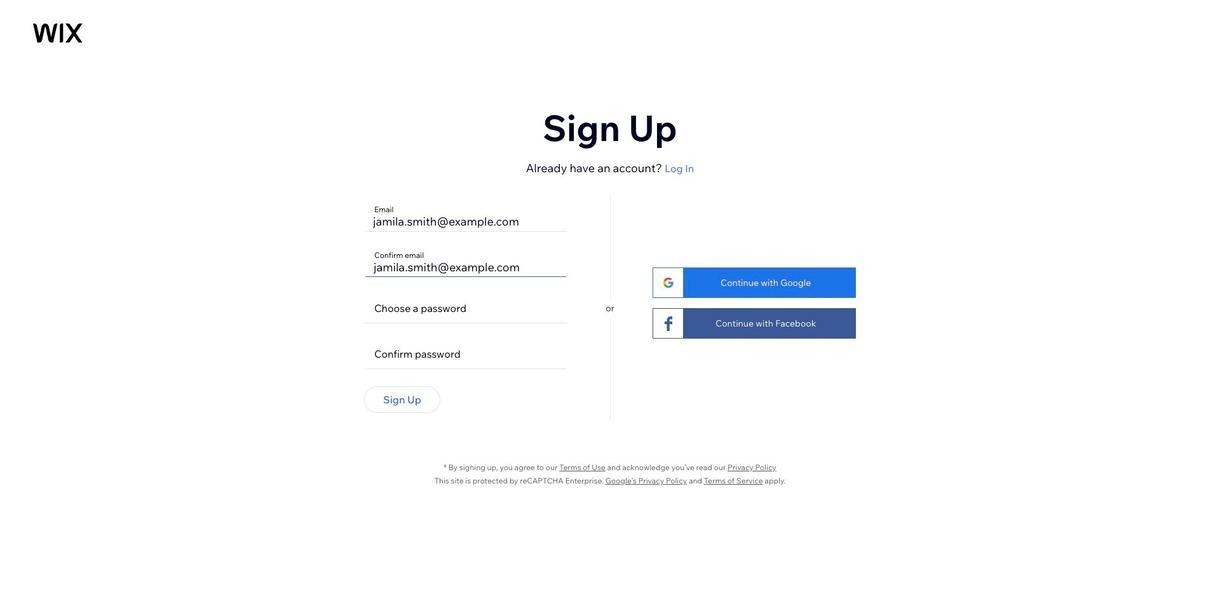 Task type: locate. For each thing, give the bounding box(es) containing it.
None text field
[[371, 200, 561, 232]]

None text field
[[371, 247, 561, 277]]

None password field
[[371, 292, 546, 324], [371, 338, 561, 369], [371, 292, 546, 324], [371, 338, 561, 369]]

google image
[[662, 277, 675, 289]]



Task type: vqa. For each thing, say whether or not it's contained in the screenshot.
Wix image
yes



Task type: describe. For each thing, give the bounding box(es) containing it.
more login options group
[[615, 196, 856, 421]]

wix image
[[33, 24, 83, 43]]

facebook image
[[662, 316, 675, 331]]



